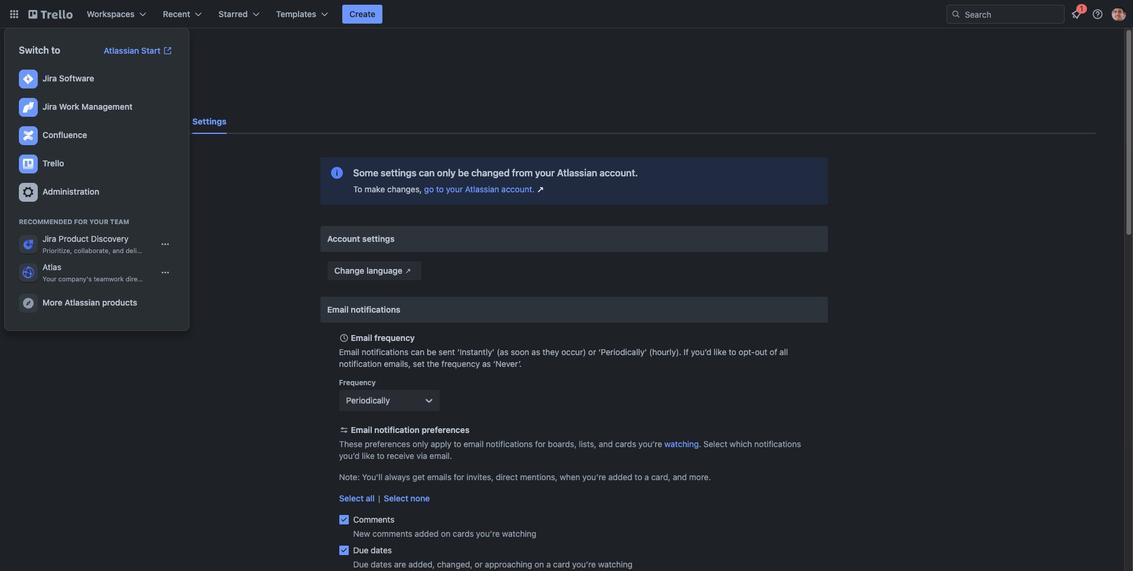 Task type: vqa. For each thing, say whether or not it's contained in the screenshot.
Create from template… icon related to Doing 'text box'
no



Task type: describe. For each thing, give the bounding box(es) containing it.
company's
[[58, 275, 92, 283]]

0 vertical spatial your
[[535, 168, 555, 178]]

set
[[413, 359, 425, 369]]

open information menu image
[[1092, 8, 1104, 20]]

change
[[335, 266, 365, 276]]

notifications inside the email notifications can be sent 'instantly' (as soon as they occur) or 'periodically' (hourly). if you'd like to opt-out of all notification emails, set the frequency as 'never'.
[[362, 347, 409, 357]]

james peterson @ jamespeterson93
[[66, 57, 151, 81]]

notifications inside '. select which notifications you'd like to receive via email.'
[[755, 439, 802, 449]]

email for email frequency
[[351, 333, 372, 343]]

email notifications
[[327, 305, 401, 315]]

go
[[424, 184, 434, 194]]

0 horizontal spatial watching
[[502, 529, 537, 539]]

lists,
[[579, 439, 597, 449]]

changes,
[[387, 184, 422, 194]]

language
[[367, 266, 403, 276]]

1 horizontal spatial for
[[535, 439, 546, 449]]

jira work management link
[[14, 93, 180, 122]]

profile
[[28, 116, 55, 126]]

get
[[413, 472, 425, 482]]

workspaces button
[[80, 5, 154, 24]]

jira product discovery prioritize, collaborate, and deliver new ideas
[[43, 234, 179, 254]]

note:
[[339, 472, 360, 482]]

new
[[353, 529, 370, 539]]

0 vertical spatial watching
[[665, 439, 699, 449]]

to
[[353, 184, 363, 194]]

collaborate,
[[74, 247, 111, 254]]

select inside '. select which notifications you'd like to receive via email.'
[[704, 439, 728, 449]]

can for settings
[[419, 168, 435, 178]]

switch to
[[19, 45, 60, 56]]

make
[[365, 184, 385, 194]]

1 horizontal spatial select
[[384, 494, 409, 504]]

jira software
[[43, 73, 94, 83]]

you're left the watching link
[[639, 439, 663, 449]]

0 horizontal spatial preferences
[[365, 439, 410, 449]]

account settings
[[327, 234, 395, 244]]

more
[[43, 298, 62, 308]]

work
[[59, 102, 79, 112]]

jamespeterson93
[[73, 72, 131, 81]]

primary element
[[0, 0, 1134, 28]]

of
[[770, 347, 778, 357]]

changed,
[[437, 560, 473, 570]]

trello link
[[14, 150, 180, 178]]

starred button
[[212, 5, 267, 24]]

comments
[[353, 515, 395, 525]]

.
[[699, 439, 702, 449]]

these preferences only apply to email notifications for boards, lists, and cards you're watching
[[339, 439, 699, 449]]

notifications up email frequency
[[351, 305, 401, 315]]

back to home image
[[28, 5, 73, 24]]

1 vertical spatial only
[[413, 439, 429, 449]]

all inside the email notifications can be sent 'instantly' (as soon as they occur) or 'periodically' (hourly). if you'd like to opt-out of all notification emails, set the frequency as 'never'.
[[780, 347, 788, 357]]

sent
[[439, 347, 455, 357]]

settings
[[192, 116, 227, 126]]

can for notifications
[[411, 347, 425, 357]]

go to your atlassian account.
[[424, 184, 535, 194]]

atlassian down changed
[[465, 184, 499, 194]]

0 vertical spatial frequency
[[375, 333, 415, 343]]

switch
[[19, 45, 49, 56]]

atlassian start
[[104, 45, 161, 56]]

settings image
[[21, 185, 35, 200]]

email.
[[430, 451, 452, 461]]

due for due dates are added, changed, or approaching on a card you're watching
[[353, 560, 369, 570]]

email for email notification preferences
[[351, 425, 372, 435]]

search image
[[952, 9, 961, 19]]

some
[[353, 168, 379, 178]]

you're right card
[[572, 560, 596, 570]]

@
[[66, 72, 73, 81]]

1 notification image
[[1070, 7, 1084, 21]]

1 horizontal spatial only
[[437, 168, 456, 178]]

1 vertical spatial all
[[366, 494, 375, 504]]

settings link
[[192, 111, 227, 134]]

which
[[730, 439, 752, 449]]

none
[[411, 494, 430, 504]]

select all button
[[339, 493, 375, 505]]

if
[[684, 347, 689, 357]]

boards,
[[548, 439, 577, 449]]

confluence link
[[14, 122, 180, 150]]

to right switch
[[51, 45, 60, 56]]

watching link
[[665, 439, 699, 449]]

1 vertical spatial notification
[[375, 425, 420, 435]]

select all | select none
[[339, 494, 430, 504]]

. select which notifications you'd like to receive via email.
[[339, 439, 802, 461]]

emails,
[[384, 359, 411, 369]]

you'd inside the email notifications can be sent 'instantly' (as soon as they occur) or 'periodically' (hourly). if you'd like to opt-out of all notification emails, set the frequency as 'never'.
[[691, 347, 712, 357]]

email for email notifications can be sent 'instantly' (as soon as they occur) or 'periodically' (hourly). if you'd like to opt-out of all notification emails, set the frequency as 'never'.
[[339, 347, 360, 357]]

to left card,
[[635, 472, 643, 482]]

atlassian up "peterson"
[[104, 45, 139, 56]]

software
[[59, 73, 94, 83]]

profile and visibility
[[28, 116, 109, 126]]

you're right the when
[[583, 472, 606, 482]]

changed
[[472, 168, 510, 178]]

to left email
[[454, 439, 462, 449]]

0 horizontal spatial or
[[475, 560, 483, 570]]

some settings can only be changed from your atlassian account.
[[353, 168, 638, 178]]

profile and visibility link
[[28, 111, 109, 132]]

new comments added on cards you're watching
[[353, 529, 537, 539]]

management
[[82, 102, 133, 112]]

ideas
[[163, 247, 179, 254]]

to inside the email notifications can be sent 'instantly' (as soon as they occur) or 'periodically' (hourly). if you'd like to opt-out of all notification emails, set the frequency as 'never'.
[[729, 347, 737, 357]]

1 vertical spatial added
[[415, 529, 439, 539]]

email for email notifications
[[327, 305, 349, 315]]

team
[[110, 218, 129, 226]]

dates for due dates
[[371, 546, 392, 556]]

trello
[[43, 158, 64, 168]]

card,
[[652, 472, 671, 482]]

0 horizontal spatial on
[[441, 529, 451, 539]]

administration
[[43, 187, 99, 197]]

the
[[427, 359, 439, 369]]

atlassian start link
[[97, 41, 180, 60]]

1 vertical spatial cards
[[453, 529, 474, 539]]

frequency inside the email notifications can be sent 'instantly' (as soon as they occur) or 'periodically' (hourly). if you'd like to opt-out of all notification emails, set the frequency as 'never'.
[[442, 359, 480, 369]]

sm image
[[403, 265, 414, 277]]

approaching
[[485, 560, 533, 570]]

opt-
[[739, 347, 755, 357]]



Task type: locate. For each thing, give the bounding box(es) containing it.
jira software link
[[14, 65, 180, 93]]

settings up language
[[362, 234, 395, 244]]

preferences up receive
[[365, 439, 410, 449]]

'instantly'
[[458, 347, 495, 357]]

dates for due dates are added, changed, or approaching on a card you're watching
[[371, 560, 392, 570]]

email inside the email notifications can be sent 'instantly' (as soon as they occur) or 'periodically' (hourly). if you'd like to opt-out of all notification emails, set the frequency as 'never'.
[[339, 347, 360, 357]]

0 horizontal spatial your
[[43, 275, 56, 283]]

dates down comments
[[371, 546, 392, 556]]

email frequency
[[351, 333, 415, 343]]

invites,
[[467, 472, 494, 482]]

1 vertical spatial your
[[43, 275, 56, 283]]

1 horizontal spatial added
[[609, 472, 633, 482]]

out
[[755, 347, 768, 357]]

0 horizontal spatial cards
[[453, 529, 474, 539]]

notifications right which
[[755, 439, 802, 449]]

atlassian inside 'link'
[[65, 298, 100, 308]]

direct
[[496, 472, 518, 482]]

and right lists, at right bottom
[[599, 439, 613, 449]]

'periodically'
[[599, 347, 647, 357]]

due dates are added, changed, or approaching on a card you're watching
[[353, 560, 633, 570]]

email up frequency
[[339, 347, 360, 357]]

be up 'go to your atlassian account.'
[[458, 168, 469, 178]]

only up via
[[413, 439, 429, 449]]

0 vertical spatial be
[[458, 168, 469, 178]]

0 horizontal spatial as
[[482, 359, 491, 369]]

change language link
[[327, 262, 421, 280]]

can up the go on the top of page
[[419, 168, 435, 178]]

create
[[350, 9, 376, 19]]

due dates
[[353, 546, 392, 556]]

teamwork
[[94, 275, 124, 283]]

settings
[[381, 168, 417, 178], [362, 234, 395, 244]]

as left "they"
[[532, 347, 541, 357]]

1 vertical spatial as
[[482, 359, 491, 369]]

jira for jira software
[[43, 73, 57, 83]]

as down 'instantly'
[[482, 359, 491, 369]]

can inside the email notifications can be sent 'instantly' (as soon as they occur) or 'periodically' (hourly). if you'd like to opt-out of all notification emails, set the frequency as 'never'.
[[411, 347, 425, 357]]

more atlassian products link
[[14, 289, 180, 318]]

your inside atlas your company's teamwork directory
[[43, 275, 56, 283]]

frequency
[[339, 378, 376, 387]]

1 vertical spatial like
[[362, 451, 375, 461]]

account
[[327, 234, 360, 244]]

1 vertical spatial or
[[475, 560, 483, 570]]

1 vertical spatial be
[[427, 347, 437, 357]]

create button
[[342, 5, 383, 24]]

0 vertical spatial you'd
[[691, 347, 712, 357]]

notifications down email frequency
[[362, 347, 409, 357]]

james
[[66, 57, 101, 70]]

2 vertical spatial watching
[[598, 560, 633, 570]]

1 vertical spatial a
[[547, 560, 551, 570]]

workspaces
[[87, 9, 135, 19]]

0 horizontal spatial select
[[339, 494, 364, 504]]

select right |
[[384, 494, 409, 504]]

like left opt-
[[714, 347, 727, 357]]

watching
[[665, 439, 699, 449], [502, 529, 537, 539], [598, 560, 633, 570]]

added
[[609, 472, 633, 482], [415, 529, 439, 539]]

0 horizontal spatial frequency
[[375, 333, 415, 343]]

settings for some
[[381, 168, 417, 178]]

go to your atlassian account. link
[[424, 184, 547, 195]]

1 horizontal spatial cards
[[615, 439, 637, 449]]

1 vertical spatial settings
[[362, 234, 395, 244]]

3 jira from the top
[[43, 234, 56, 244]]

change language
[[335, 266, 403, 276]]

mentions,
[[520, 472, 558, 482]]

due for due dates
[[353, 546, 369, 556]]

and inside jira product discovery prioritize, collaborate, and deliver new ideas
[[112, 247, 124, 254]]

0 vertical spatial as
[[532, 347, 541, 357]]

preferences up apply
[[422, 425, 470, 435]]

jira inside jira work management link
[[43, 102, 57, 112]]

Search field
[[961, 5, 1065, 23]]

be inside the email notifications can be sent 'instantly' (as soon as they occur) or 'periodically' (hourly). if you'd like to opt-out of all notification emails, set the frequency as 'never'.
[[427, 347, 437, 357]]

comments
[[373, 529, 413, 539]]

for
[[535, 439, 546, 449], [454, 472, 465, 482]]

all
[[780, 347, 788, 357], [366, 494, 375, 504]]

0 vertical spatial a
[[645, 472, 649, 482]]

1 horizontal spatial or
[[589, 347, 596, 357]]

1 horizontal spatial preferences
[[422, 425, 470, 435]]

jira up 'prioritize,'
[[43, 234, 56, 244]]

switch to… image
[[8, 8, 20, 20]]

on
[[441, 529, 451, 539], [535, 560, 544, 570]]

due down new at the bottom left of the page
[[353, 546, 369, 556]]

confluence
[[43, 130, 87, 140]]

2 vertical spatial jira
[[43, 234, 56, 244]]

your down atlas at the left of the page
[[43, 275, 56, 283]]

templates button
[[269, 5, 335, 24]]

products
[[102, 298, 137, 308]]

0 vertical spatial for
[[535, 439, 546, 449]]

are
[[394, 560, 406, 570]]

1 vertical spatial your
[[446, 184, 463, 194]]

apply
[[431, 439, 452, 449]]

0 vertical spatial account.
[[600, 168, 638, 178]]

you'd inside '. select which notifications you'd like to receive via email.'
[[339, 451, 360, 461]]

select right .
[[704, 439, 728, 449]]

email down change
[[327, 305, 349, 315]]

1 vertical spatial jira
[[43, 102, 57, 112]]

0 vertical spatial your
[[89, 218, 108, 226]]

deliver
[[126, 247, 147, 254]]

atlassian right from
[[557, 168, 598, 178]]

dates down due dates
[[371, 560, 392, 570]]

always
[[385, 472, 410, 482]]

all right the of
[[780, 347, 788, 357]]

notification up frequency
[[339, 359, 382, 369]]

0 horizontal spatial like
[[362, 451, 375, 461]]

watching up approaching
[[502, 529, 537, 539]]

administration link
[[14, 178, 180, 207]]

recommended for your team
[[19, 218, 129, 226]]

0 vertical spatial added
[[609, 472, 633, 482]]

be
[[458, 168, 469, 178], [427, 347, 437, 357]]

these
[[339, 439, 363, 449]]

jira product discovery options menu image
[[161, 240, 170, 249]]

your
[[89, 218, 108, 226], [43, 275, 56, 283]]

for right emails
[[454, 472, 465, 482]]

0 vertical spatial on
[[441, 529, 451, 539]]

jira work management
[[43, 102, 133, 112]]

cards right lists, at right bottom
[[615, 439, 637, 449]]

1 horizontal spatial on
[[535, 560, 544, 570]]

a left card,
[[645, 472, 649, 482]]

you're up due dates are added, changed, or approaching on a card you're watching
[[476, 529, 500, 539]]

2 dates from the top
[[371, 560, 392, 570]]

0 horizontal spatial you'd
[[339, 451, 360, 461]]

jira inside jira product discovery prioritize, collaborate, and deliver new ideas
[[43, 234, 56, 244]]

0 vertical spatial cards
[[615, 439, 637, 449]]

1 horizontal spatial your
[[535, 168, 555, 178]]

1 vertical spatial frequency
[[442, 359, 480, 369]]

1 horizontal spatial frequency
[[442, 359, 480, 369]]

jira up "profile"
[[43, 102, 57, 112]]

0 vertical spatial settings
[[381, 168, 417, 178]]

0 horizontal spatial account.
[[502, 184, 535, 194]]

visibility
[[74, 116, 109, 126]]

notification up receive
[[375, 425, 420, 435]]

jira left @
[[43, 73, 57, 83]]

added,
[[409, 560, 435, 570]]

you'll
[[362, 472, 383, 482]]

they
[[543, 347, 559, 357]]

you'd down these at the bottom of page
[[339, 451, 360, 461]]

0 vertical spatial only
[[437, 168, 456, 178]]

settings up the changes, at the top left of the page
[[381, 168, 417, 178]]

and up confluence
[[57, 116, 72, 126]]

to left receive
[[377, 451, 385, 461]]

your
[[535, 168, 555, 178], [446, 184, 463, 194]]

1 vertical spatial watching
[[502, 529, 537, 539]]

1 horizontal spatial all
[[780, 347, 788, 357]]

atlassian down company's
[[65, 298, 100, 308]]

atlassian
[[104, 45, 139, 56], [557, 168, 598, 178], [465, 184, 499, 194], [65, 298, 100, 308]]

for left boards,
[[535, 439, 546, 449]]

1 jira from the top
[[43, 73, 57, 83]]

watching right card
[[598, 560, 633, 570]]

from
[[512, 168, 533, 178]]

note: you'll always get emails for invites, direct mentions, when you're added to a card, and more.
[[339, 472, 711, 482]]

be up the
[[427, 347, 437, 357]]

notifications up direct on the left of the page
[[486, 439, 533, 449]]

or right occur)
[[589, 347, 596, 357]]

0 horizontal spatial be
[[427, 347, 437, 357]]

to right the go on the top of page
[[436, 184, 444, 194]]

2 jira from the top
[[43, 102, 57, 112]]

settings for account
[[362, 234, 395, 244]]

1 horizontal spatial you'd
[[691, 347, 712, 357]]

(as
[[497, 347, 509, 357]]

1 vertical spatial for
[[454, 472, 465, 482]]

1 vertical spatial on
[[535, 560, 544, 570]]

your right the go on the top of page
[[446, 184, 463, 194]]

1 horizontal spatial account.
[[600, 168, 638, 178]]

on up changed,
[[441, 529, 451, 539]]

recommended
[[19, 218, 72, 226]]

or inside the email notifications can be sent 'instantly' (as soon as they occur) or 'periodically' (hourly). if you'd like to opt-out of all notification emails, set the frequency as 'never'.
[[589, 347, 596, 357]]

0 vertical spatial notification
[[339, 359, 382, 369]]

recent
[[163, 9, 190, 19]]

like inside the email notifications can be sent 'instantly' (as soon as they occur) or 'periodically' (hourly). if you'd like to opt-out of all notification emails, set the frequency as 'never'.
[[714, 347, 727, 357]]

0 vertical spatial or
[[589, 347, 596, 357]]

occur)
[[562, 347, 586, 357]]

1 due from the top
[[353, 546, 369, 556]]

1 horizontal spatial watching
[[598, 560, 633, 570]]

to make changes,
[[353, 184, 424, 194]]

you'd right if
[[691, 347, 712, 357]]

account.
[[600, 168, 638, 178], [502, 184, 535, 194]]

added up added,
[[415, 529, 439, 539]]

your right from
[[535, 168, 555, 178]]

email up these at the bottom of page
[[351, 425, 372, 435]]

and down discovery
[[112, 247, 124, 254]]

product
[[59, 234, 89, 244]]

or
[[589, 347, 596, 357], [475, 560, 483, 570]]

card
[[553, 560, 570, 570]]

cards up changed,
[[453, 529, 474, 539]]

(hourly).
[[650, 347, 682, 357]]

a left card
[[547, 560, 551, 570]]

emails
[[427, 472, 452, 482]]

jira for jira work management
[[43, 102, 57, 112]]

0 vertical spatial due
[[353, 546, 369, 556]]

email
[[327, 305, 349, 315], [351, 333, 372, 343], [339, 347, 360, 357], [351, 425, 372, 435]]

jira
[[43, 73, 57, 83], [43, 102, 57, 112], [43, 234, 56, 244]]

frequency up "emails,"
[[375, 333, 415, 343]]

1 vertical spatial dates
[[371, 560, 392, 570]]

0 vertical spatial preferences
[[422, 425, 470, 435]]

2 due from the top
[[353, 560, 369, 570]]

0 horizontal spatial a
[[547, 560, 551, 570]]

1 horizontal spatial your
[[89, 218, 108, 226]]

due down due dates
[[353, 560, 369, 570]]

email
[[464, 439, 484, 449]]

can up set
[[411, 347, 425, 357]]

like down these at the bottom of page
[[362, 451, 375, 461]]

peterson
[[104, 57, 151, 70]]

1 vertical spatial due
[[353, 560, 369, 570]]

directory
[[126, 275, 154, 283]]

select down note:
[[339, 494, 364, 504]]

james peterson (jamespeterson93) image
[[1112, 7, 1127, 21]]

to inside '. select which notifications you'd like to receive via email.'
[[377, 451, 385, 461]]

frequency down sent
[[442, 359, 480, 369]]

1 horizontal spatial a
[[645, 472, 649, 482]]

watching up more.
[[665, 439, 699, 449]]

for
[[74, 218, 88, 226]]

0 horizontal spatial added
[[415, 529, 439, 539]]

0 vertical spatial dates
[[371, 546, 392, 556]]

added left card,
[[609, 472, 633, 482]]

0 vertical spatial jira
[[43, 73, 57, 83]]

like inside '. select which notifications you'd like to receive via email.'
[[362, 451, 375, 461]]

to left opt-
[[729, 347, 737, 357]]

1 vertical spatial you'd
[[339, 451, 360, 461]]

preferences
[[422, 425, 470, 435], [365, 439, 410, 449]]

new
[[148, 247, 161, 254]]

0 horizontal spatial for
[[454, 472, 465, 482]]

via
[[417, 451, 428, 461]]

notification inside the email notifications can be sent 'instantly' (as soon as they occur) or 'periodically' (hourly). if you'd like to opt-out of all notification emails, set the frequency as 'never'.
[[339, 359, 382, 369]]

james peterson (jamespeterson93) image
[[28, 56, 57, 84]]

only up 'go to your atlassian account.'
[[437, 168, 456, 178]]

2 horizontal spatial watching
[[665, 439, 699, 449]]

0 vertical spatial like
[[714, 347, 727, 357]]

0 vertical spatial can
[[419, 168, 435, 178]]

0 horizontal spatial all
[[366, 494, 375, 504]]

0 horizontal spatial your
[[446, 184, 463, 194]]

atlas your company's teamwork directory
[[43, 262, 154, 283]]

prioritize,
[[43, 247, 72, 254]]

all left |
[[366, 494, 375, 504]]

1 horizontal spatial like
[[714, 347, 727, 357]]

1 vertical spatial preferences
[[365, 439, 410, 449]]

0 vertical spatial all
[[780, 347, 788, 357]]

email down email notifications
[[351, 333, 372, 343]]

receive
[[387, 451, 415, 461]]

email notification preferences
[[351, 425, 470, 435]]

more.
[[690, 472, 711, 482]]

1 vertical spatial can
[[411, 347, 425, 357]]

or right changed,
[[475, 560, 483, 570]]

1 horizontal spatial as
[[532, 347, 541, 357]]

and right card,
[[673, 472, 687, 482]]

like
[[714, 347, 727, 357], [362, 451, 375, 461]]

1 horizontal spatial be
[[458, 168, 469, 178]]

atlas
[[43, 262, 61, 272]]

start
[[141, 45, 161, 56]]

1 vertical spatial account.
[[502, 184, 535, 194]]

on left card
[[535, 560, 544, 570]]

atlas options menu image
[[161, 268, 170, 278]]

notification
[[339, 359, 382, 369], [375, 425, 420, 435]]

0 horizontal spatial only
[[413, 439, 429, 449]]

your right 'for'
[[89, 218, 108, 226]]

frequency
[[375, 333, 415, 343], [442, 359, 480, 369]]

2 horizontal spatial select
[[704, 439, 728, 449]]

a
[[645, 472, 649, 482], [547, 560, 551, 570]]

1 dates from the top
[[371, 546, 392, 556]]



